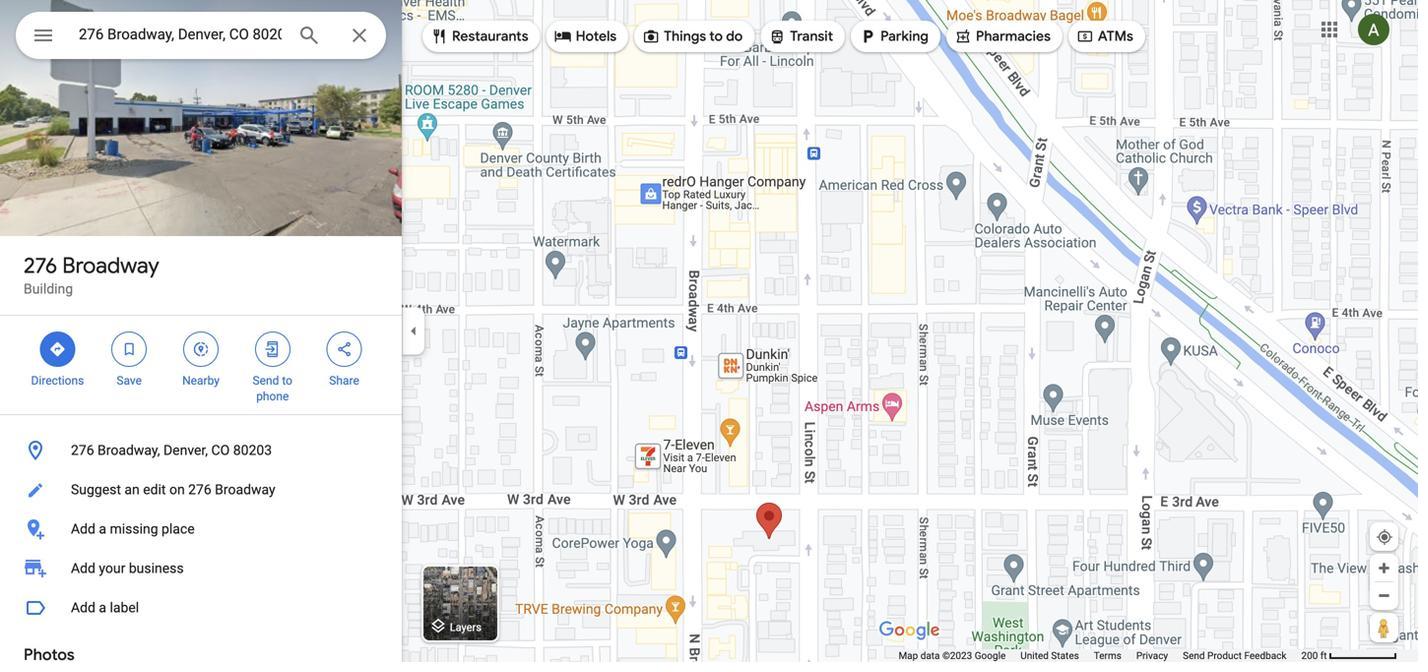 Task type: locate. For each thing, give the bounding box(es) containing it.

[[335, 339, 353, 360]]

pharmacies
[[976, 28, 1051, 45]]

show street view coverage image
[[1370, 614, 1399, 643]]

add left your
[[71, 561, 95, 577]]

0 horizontal spatial send
[[253, 374, 279, 388]]

1 horizontal spatial 276
[[71, 443, 94, 459]]

0 vertical spatial send
[[253, 374, 279, 388]]

broadway down 80203
[[215, 482, 275, 498]]

2 vertical spatial 276
[[188, 482, 211, 498]]

0 vertical spatial a
[[99, 521, 106, 538]]

add a label
[[71, 600, 139, 617]]


[[49, 339, 66, 360]]

0 horizontal spatial broadway
[[62, 252, 159, 280]]

add for add a label
[[71, 600, 95, 617]]

add
[[71, 521, 95, 538], [71, 561, 95, 577], [71, 600, 95, 617]]

united states
[[1021, 651, 1079, 662]]

 parking
[[859, 26, 929, 47]]

hotels
[[576, 28, 617, 45]]

suggest an edit on 276 broadway
[[71, 482, 275, 498]]

 atms
[[1076, 26, 1133, 47]]

suggest an edit on 276 broadway button
[[0, 471, 402, 510]]

things
[[664, 28, 706, 45]]

1 vertical spatial send
[[1183, 651, 1205, 662]]

276 for broadway,
[[71, 443, 94, 459]]

3 add from the top
[[71, 600, 95, 617]]

footer
[[899, 650, 1301, 663]]

a left missing
[[99, 521, 106, 538]]

send up 'phone'
[[253, 374, 279, 388]]

building
[[24, 281, 73, 297]]

zoom out image
[[1377, 589, 1392, 604]]


[[264, 339, 281, 360]]

a inside the add a missing place button
[[99, 521, 106, 538]]

business
[[129, 561, 184, 577]]

google maps element
[[0, 0, 1418, 663]]

footer containing map data ©2023 google
[[899, 650, 1301, 663]]

a
[[99, 521, 106, 538], [99, 600, 106, 617]]

add down suggest
[[71, 521, 95, 538]]

a left 'label'
[[99, 600, 106, 617]]

save
[[117, 374, 142, 388]]

1 vertical spatial a
[[99, 600, 106, 617]]

276 for broadway
[[24, 252, 57, 280]]

276 right the on
[[188, 482, 211, 498]]

None field
[[79, 23, 282, 46]]

0 horizontal spatial 276
[[24, 252, 57, 280]]

276 up building
[[24, 252, 57, 280]]

terms button
[[1094, 650, 1122, 663]]

0 vertical spatial broadway
[[62, 252, 159, 280]]

united states button
[[1021, 650, 1079, 663]]

share
[[329, 374, 359, 388]]

2 add from the top
[[71, 561, 95, 577]]

276 inside '276 broadway building'
[[24, 252, 57, 280]]

1 horizontal spatial send
[[1183, 651, 1205, 662]]

send left product
[[1183, 651, 1205, 662]]

 search field
[[16, 12, 386, 63]]

1 vertical spatial to
[[282, 374, 293, 388]]

276 broadway, denver, co 80203
[[71, 443, 272, 459]]

atms
[[1098, 28, 1133, 45]]

0 vertical spatial to
[[709, 28, 723, 45]]

show your location image
[[1376, 529, 1394, 547]]

1 a from the top
[[99, 521, 106, 538]]

send to phone
[[253, 374, 293, 404]]

co
[[211, 443, 230, 459]]

send inside button
[[1183, 651, 1205, 662]]

1 vertical spatial 276
[[71, 443, 94, 459]]

a inside the add a label button
[[99, 600, 106, 617]]

add your business link
[[0, 550, 402, 589]]

zoom in image
[[1377, 561, 1392, 576]]

send product feedback
[[1183, 651, 1287, 662]]

suggest
[[71, 482, 121, 498]]

your
[[99, 561, 125, 577]]

to left do
[[709, 28, 723, 45]]

to up 'phone'
[[282, 374, 293, 388]]

add inside "link"
[[71, 561, 95, 577]]


[[430, 26, 448, 47]]

1 vertical spatial broadway
[[215, 482, 275, 498]]

do
[[726, 28, 743, 45]]


[[32, 21, 55, 50]]


[[554, 26, 572, 47]]

label
[[110, 600, 139, 617]]

edit
[[143, 482, 166, 498]]

google account: angela cha  
(angela.cha@adept.ai) image
[[1358, 14, 1390, 45]]

0 vertical spatial 276
[[24, 252, 57, 280]]

0 vertical spatial add
[[71, 521, 95, 538]]

2 vertical spatial add
[[71, 600, 95, 617]]

276 Broadway, Denver, CO 80203 field
[[16, 12, 386, 59]]

privacy
[[1136, 651, 1168, 662]]

0 horizontal spatial to
[[282, 374, 293, 388]]

1 vertical spatial add
[[71, 561, 95, 577]]

broadway up building
[[62, 252, 159, 280]]

actions for 276 broadway region
[[0, 316, 402, 415]]

broadway
[[62, 252, 159, 280], [215, 482, 275, 498]]

send for send to phone
[[253, 374, 279, 388]]

parking
[[881, 28, 929, 45]]

broadway,
[[98, 443, 160, 459]]

276
[[24, 252, 57, 280], [71, 443, 94, 459], [188, 482, 211, 498]]

send
[[253, 374, 279, 388], [1183, 651, 1205, 662]]

footer inside google maps element
[[899, 650, 1301, 663]]

none field inside 276 broadway, denver, co 80203 field
[[79, 23, 282, 46]]

map
[[899, 651, 918, 662]]

broadway inside '276 broadway building'
[[62, 252, 159, 280]]

1 horizontal spatial broadway
[[215, 482, 275, 498]]

to
[[709, 28, 723, 45], [282, 374, 293, 388]]

add for add a missing place
[[71, 521, 95, 538]]

add left 'label'
[[71, 600, 95, 617]]

layers
[[450, 622, 482, 634]]

2 a from the top
[[99, 600, 106, 617]]

 things to do
[[642, 26, 743, 47]]


[[120, 339, 138, 360]]

1 horizontal spatial to
[[709, 28, 723, 45]]

add your business
[[71, 561, 184, 577]]

276 up suggest
[[71, 443, 94, 459]]

1 add from the top
[[71, 521, 95, 538]]

place
[[162, 521, 195, 538]]

send inside send to phone
[[253, 374, 279, 388]]



Task type: vqa. For each thing, say whether or not it's contained in the screenshot.
missing
yes



Task type: describe. For each thing, give the bounding box(es) containing it.
collapse side panel image
[[403, 321, 424, 342]]

feedback
[[1244, 651, 1287, 662]]

 transit
[[768, 26, 833, 47]]

2 horizontal spatial 276
[[188, 482, 211, 498]]

missing
[[110, 521, 158, 538]]

200
[[1301, 651, 1318, 662]]

an
[[124, 482, 140, 498]]

terms
[[1094, 651, 1122, 662]]


[[768, 26, 786, 47]]


[[642, 26, 660, 47]]

data
[[921, 651, 940, 662]]

map data ©2023 google
[[899, 651, 1006, 662]]

a for missing
[[99, 521, 106, 538]]

transit
[[790, 28, 833, 45]]

©2023
[[942, 651, 972, 662]]

google
[[975, 651, 1006, 662]]

200 ft button
[[1301, 651, 1398, 662]]

product
[[1207, 651, 1242, 662]]


[[954, 26, 972, 47]]

276 broadway, denver, co 80203 button
[[0, 431, 402, 471]]

add a label button
[[0, 589, 402, 628]]

80203
[[233, 443, 272, 459]]

privacy button
[[1136, 650, 1168, 663]]

add for add your business
[[71, 561, 95, 577]]

send product feedback button
[[1183, 650, 1287, 663]]

200 ft
[[1301, 651, 1327, 662]]

276 broadway building
[[24, 252, 159, 297]]

 hotels
[[554, 26, 617, 47]]

ft
[[1321, 651, 1327, 662]]

denver,
[[163, 443, 208, 459]]

restaurants
[[452, 28, 529, 45]]

directions
[[31, 374, 84, 388]]

broadway inside button
[[215, 482, 275, 498]]

send for send product feedback
[[1183, 651, 1205, 662]]

on
[[169, 482, 185, 498]]

a for label
[[99, 600, 106, 617]]

add a missing place button
[[0, 510, 402, 550]]

 pharmacies
[[954, 26, 1051, 47]]

276 broadway main content
[[0, 0, 402, 663]]

 restaurants
[[430, 26, 529, 47]]


[[192, 339, 210, 360]]


[[859, 26, 877, 47]]

 button
[[16, 12, 71, 63]]

united
[[1021, 651, 1049, 662]]

to inside send to phone
[[282, 374, 293, 388]]

to inside the  things to do
[[709, 28, 723, 45]]

phone
[[256, 390, 289, 404]]

add a missing place
[[71, 521, 195, 538]]

states
[[1051, 651, 1079, 662]]


[[1076, 26, 1094, 47]]

nearby
[[182, 374, 220, 388]]



